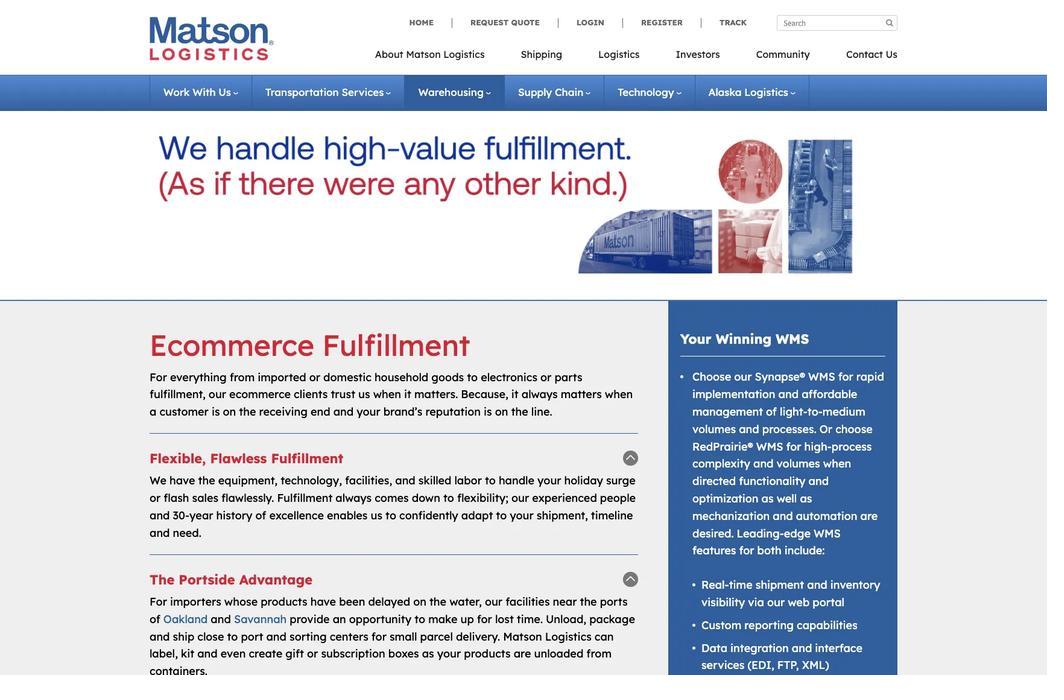 Task type: locate. For each thing, give the bounding box(es) containing it.
logistics
[[443, 48, 485, 60], [598, 48, 640, 60], [745, 86, 788, 98], [545, 630, 592, 643]]

us right 'with'
[[219, 86, 231, 98]]

and left 30-
[[150, 509, 170, 522]]

request quote link
[[452, 17, 558, 28]]

our down handle
[[512, 491, 529, 505]]

of inside 'choose our synapse® wms for rapid implementation and affordable management of light-to-medium volumes and processes. or choose redprairie® wms for high-process complexity and volumes when directed functionality and optimization as well as mechanization and automation are desired. leading-edge wms features for both include:'
[[766, 405, 777, 419]]

always up line.
[[522, 388, 558, 401]]

lost
[[495, 612, 514, 626]]

light-
[[780, 405, 808, 419]]

to
[[467, 370, 478, 384], [485, 474, 496, 488], [443, 491, 454, 505], [386, 509, 396, 522], [496, 509, 507, 522], [415, 612, 425, 626], [227, 630, 238, 643]]

0 vertical spatial fulfillment
[[322, 327, 470, 363]]

for inside for importers whose products have been delayed on the water, our facilities near the ports of
[[150, 595, 167, 609]]

data integration and interface services (edi, ftp, xml)
[[702, 641, 863, 672]]

2 vertical spatial fulfillment
[[277, 491, 333, 505]]

custom
[[702, 618, 742, 632]]

fulfillment inside we have the equipment, technology, facilities, and skilled labor to handle your holiday surge or flash sales flawlessly. fulfillment always comes down to flexibility; our experienced people and 30-year history of excellence enables us to confidently adapt to your shipment, timeline and need.
[[277, 491, 333, 505]]

imported
[[258, 370, 306, 384]]

0 horizontal spatial us
[[219, 86, 231, 98]]

1 horizontal spatial is
[[484, 405, 492, 419]]

for importers whose products have been delayed on the water, our facilities near the ports of
[[150, 595, 628, 626]]

us
[[886, 48, 898, 60], [219, 86, 231, 98]]

when down household
[[373, 388, 401, 401]]

alaska
[[709, 86, 742, 98]]

and up 'light-' on the bottom of page
[[779, 387, 799, 401]]

0 horizontal spatial it
[[404, 388, 411, 401]]

are inside provide an opportunity to make up for lost time. unload, package and ship close to port and sorting centers for small parcel delivery. matson logistics can label, kit and even create gift or subscription boxes as your products are unloaded from containers.
[[514, 647, 531, 661]]

0 vertical spatial matson
[[406, 48, 441, 60]]

always up enables
[[336, 491, 372, 505]]

matson down time.
[[503, 630, 542, 643]]

or up 'clients'
[[309, 370, 320, 384]]

for inside for everything from imported or domestic household goods to electronics or parts fulfillment, our ecommerce clients trust us when it matters. because, it always matters when a customer is on the receiving end and your brand's reputation is on the line.
[[150, 370, 167, 384]]

or down 'we'
[[150, 491, 161, 505]]

when inside 'choose our synapse® wms for rapid implementation and affordable management of light-to-medium volumes and processes. or choose redprairie® wms for high-process complexity and volumes when directed functionality and optimization as well as mechanization and automation are desired. leading-edge wms features for both include:'
[[823, 457, 851, 471]]

your
[[357, 405, 380, 419], [538, 474, 561, 488], [510, 509, 534, 522], [437, 647, 461, 661]]

technology,
[[281, 474, 342, 488]]

0 horizontal spatial of
[[150, 612, 160, 626]]

label,
[[150, 647, 178, 661]]

create
[[249, 647, 282, 661]]

0 horizontal spatial matson
[[406, 48, 441, 60]]

0 horizontal spatial when
[[373, 388, 401, 401]]

of left oakland
[[150, 612, 160, 626]]

affordable
[[802, 387, 857, 401]]

your down handle
[[510, 509, 534, 522]]

on right 'delayed'
[[413, 595, 426, 609]]

fulfillment up technology,
[[271, 450, 343, 467]]

a
[[150, 405, 156, 419]]

to up because,
[[467, 370, 478, 384]]

1 vertical spatial us
[[371, 509, 383, 522]]

household
[[375, 370, 429, 384]]

logistics up warehousing 'link'
[[443, 48, 485, 60]]

0 horizontal spatial always
[[336, 491, 372, 505]]

work with us link
[[163, 86, 238, 98]]

the portside advantage
[[150, 571, 313, 588]]

as right well
[[800, 492, 812, 506]]

logistics down unload,
[[545, 630, 592, 643]]

1 horizontal spatial of
[[256, 509, 266, 522]]

savannah link
[[234, 612, 287, 626]]

on down ecommerce
[[223, 405, 236, 419]]

backtop image for advantage
[[623, 572, 638, 587]]

your inside provide an opportunity to make up for lost time. unload, package and ship close to port and sorting centers for small parcel delivery. matson logistics can label, kit and even create gift or subscription boxes as your products are unloaded from containers.
[[437, 647, 461, 661]]

0 horizontal spatial as
[[422, 647, 434, 661]]

1 vertical spatial products
[[464, 647, 511, 661]]

and up label,
[[150, 630, 170, 643]]

of down flawlessly.
[[256, 509, 266, 522]]

1 vertical spatial always
[[336, 491, 372, 505]]

about matson logistics link
[[375, 45, 503, 69]]

from
[[230, 370, 255, 384], [587, 647, 612, 661]]

have up provide
[[310, 595, 336, 609]]

the up make
[[429, 595, 447, 609]]

0 vertical spatial are
[[861, 509, 878, 523]]

Search search field
[[777, 15, 898, 31]]

and up the create on the bottom of the page
[[266, 630, 287, 643]]

ship
[[173, 630, 194, 643]]

0 vertical spatial of
[[766, 405, 777, 419]]

our inside we have the equipment, technology, facilities, and skilled labor to handle your holiday surge or flash sales flawlessly. fulfillment always comes down to flexibility; our experienced people and 30-year history of excellence enables us to confidently adapt to your shipment, timeline and need.
[[512, 491, 529, 505]]

mechanization
[[693, 509, 770, 523]]

our inside for importers whose products have been delayed on the water, our facilities near the ports of
[[485, 595, 503, 609]]

0 vertical spatial us
[[886, 48, 898, 60]]

us down comes
[[371, 509, 383, 522]]

inventory
[[831, 578, 880, 592]]

1 vertical spatial from
[[587, 647, 612, 661]]

volumes down high-
[[777, 457, 820, 471]]

medium
[[823, 405, 866, 419]]

on
[[223, 405, 236, 419], [495, 405, 508, 419], [413, 595, 426, 609]]

xml)
[[802, 658, 829, 672]]

and up xml)
[[792, 641, 812, 655]]

via
[[748, 595, 764, 609]]

contact
[[846, 48, 883, 60]]

water,
[[450, 595, 482, 609]]

your up experienced
[[538, 474, 561, 488]]

products down 'delivery.'
[[464, 647, 511, 661]]

our down everything
[[209, 388, 226, 401]]

backtop image up surge
[[623, 451, 638, 466]]

and up comes
[[395, 474, 416, 488]]

rapid
[[857, 370, 884, 384]]

for down processes.
[[786, 440, 801, 453]]

have inside we have the equipment, technology, facilities, and skilled labor to handle your holiday surge or flash sales flawlessly. fulfillment always comes down to flexibility; our experienced people and 30-year history of excellence enables us to confidently adapt to your shipment, timeline and need.
[[170, 474, 195, 488]]

to left make
[[415, 612, 425, 626]]

and inside data integration and interface services (edi, ftp, xml)
[[792, 641, 812, 655]]

as down functionality
[[762, 492, 774, 506]]

1 horizontal spatial us
[[886, 48, 898, 60]]

0 vertical spatial have
[[170, 474, 195, 488]]

backtop image up ports
[[623, 572, 638, 587]]

when
[[373, 388, 401, 401], [605, 388, 633, 401], [823, 457, 851, 471]]

on down because,
[[495, 405, 508, 419]]

leading-
[[737, 526, 784, 540]]

flexible, flawless fulfillment
[[150, 450, 343, 467]]

1 vertical spatial backtop image
[[623, 572, 638, 587]]

equipment,
[[218, 474, 278, 488]]

fulfillment up household
[[322, 327, 470, 363]]

and up portal
[[807, 578, 828, 592]]

0 horizontal spatial from
[[230, 370, 255, 384]]

None search field
[[777, 15, 898, 31]]

0 vertical spatial always
[[522, 388, 558, 401]]

0 horizontal spatial is
[[212, 405, 220, 419]]

1 horizontal spatial it
[[511, 388, 519, 401]]

or right gift
[[307, 647, 318, 661]]

wms up affordable
[[808, 370, 835, 384]]

register
[[641, 17, 683, 27]]

matson inside top menu navigation
[[406, 48, 441, 60]]

and up functionality
[[753, 457, 774, 471]]

portal
[[813, 595, 845, 609]]

when right matters on the right
[[605, 388, 633, 401]]

to down skilled
[[443, 491, 454, 505]]

electronics
[[481, 370, 538, 384]]

it up brand's
[[404, 388, 411, 401]]

your left brand's
[[357, 405, 380, 419]]

2 vertical spatial of
[[150, 612, 160, 626]]

line.
[[531, 405, 552, 419]]

are inside 'choose our synapse® wms for rapid implementation and affordable management of light-to-medium volumes and processes. or choose redprairie® wms for high-process complexity and volumes when directed functionality and optimization as well as mechanization and automation are desired. leading-edge wms features for both include:'
[[861, 509, 878, 523]]

of left 'light-' on the bottom of page
[[766, 405, 777, 419]]

goods
[[432, 370, 464, 384]]

1 vertical spatial matson
[[503, 630, 542, 643]]

directed
[[693, 474, 736, 488]]

for up 'fulfillment,'
[[150, 370, 167, 384]]

have up flash
[[170, 474, 195, 488]]

for down the
[[150, 595, 167, 609]]

our up 'implementation'
[[734, 370, 752, 384]]

for down leading-
[[739, 544, 754, 558]]

are for automation
[[861, 509, 878, 523]]

when down process
[[823, 457, 851, 471]]

1 horizontal spatial from
[[587, 647, 612, 661]]

1 horizontal spatial on
[[413, 595, 426, 609]]

alaska logistics
[[709, 86, 788, 98]]

0 vertical spatial products
[[261, 595, 307, 609]]

high-
[[805, 440, 832, 453]]

1 backtop image from the top
[[623, 451, 638, 466]]

2 horizontal spatial on
[[495, 405, 508, 419]]

1 vertical spatial for
[[150, 595, 167, 609]]

port
[[241, 630, 263, 643]]

always
[[522, 388, 558, 401], [336, 491, 372, 505]]

0 vertical spatial from
[[230, 370, 255, 384]]

1 horizontal spatial matson
[[503, 630, 542, 643]]

for for for everything from imported or domestic household goods to electronics or parts fulfillment, our ecommerce clients trust us when it matters. because, it always matters when a customer is on the receiving end and your brand's reputation is on the line.
[[150, 370, 167, 384]]

ecommerce fulfillment
[[150, 327, 470, 363]]

our up lost
[[485, 595, 503, 609]]

of
[[766, 405, 777, 419], [256, 509, 266, 522], [150, 612, 160, 626]]

of inside for importers whose products have been delayed on the water, our facilities near the ports of
[[150, 612, 160, 626]]

are for products
[[514, 647, 531, 661]]

us right trust
[[358, 388, 370, 401]]

products inside provide an opportunity to make up for lost time. unload, package and ship close to port and sorting centers for small parcel delivery. matson logistics can label, kit and even create gift or subscription boxes as your products are unloaded from containers.
[[464, 647, 511, 661]]

backtop image for fulfillment
[[623, 451, 638, 466]]

30-
[[173, 509, 189, 522]]

choose
[[836, 422, 873, 436]]

both
[[757, 544, 782, 558]]

your down parcel
[[437, 647, 461, 661]]

matson down home
[[406, 48, 441, 60]]

for right up
[[477, 612, 492, 626]]

can
[[595, 630, 614, 643]]

experienced
[[532, 491, 597, 505]]

is down because,
[[484, 405, 492, 419]]

custom reporting capabilities link
[[702, 618, 858, 632]]

from up ecommerce
[[230, 370, 255, 384]]

contact us link
[[828, 45, 898, 69]]

0 vertical spatial us
[[358, 388, 370, 401]]

1 vertical spatial are
[[514, 647, 531, 661]]

2 backtop image from the top
[[623, 572, 638, 587]]

chain
[[555, 86, 584, 98]]

receiving
[[259, 405, 308, 419]]

1 vertical spatial volumes
[[777, 457, 820, 471]]

home
[[409, 17, 434, 27]]

customer
[[160, 405, 209, 419]]

is right customer
[[212, 405, 220, 419]]

clients
[[294, 388, 328, 401]]

volumes up the "redprairie®"
[[693, 422, 736, 436]]

shipment,
[[537, 509, 588, 522]]

0 horizontal spatial are
[[514, 647, 531, 661]]

1 vertical spatial have
[[310, 595, 336, 609]]

1 horizontal spatial us
[[371, 509, 383, 522]]

us right contact
[[886, 48, 898, 60]]

1 for from the top
[[150, 370, 167, 384]]

are down time.
[[514, 647, 531, 661]]

2 for from the top
[[150, 595, 167, 609]]

0 vertical spatial for
[[150, 370, 167, 384]]

supply chain
[[518, 86, 584, 98]]

2 horizontal spatial of
[[766, 405, 777, 419]]

and inside the real-time shipment and inventory visibility via our web portal
[[807, 578, 828, 592]]

are right 'automation'
[[861, 509, 878, 523]]

1 vertical spatial us
[[219, 86, 231, 98]]

our inside for everything from imported or domestic household goods to electronics or parts fulfillment, our ecommerce clients trust us when it matters. because, it always matters when a customer is on the receiving end and your brand's reputation is on the line.
[[209, 388, 226, 401]]

from down can
[[587, 647, 612, 661]]

as
[[762, 492, 774, 506], [800, 492, 812, 506], [422, 647, 434, 661]]

1 horizontal spatial always
[[522, 388, 558, 401]]

it
[[404, 388, 411, 401], [511, 388, 519, 401]]

as down parcel
[[422, 647, 434, 661]]

the inside we have the equipment, technology, facilities, and skilled labor to handle your holiday surge or flash sales flawlessly. fulfillment always comes down to flexibility; our experienced people and 30-year history of excellence enables us to confidently adapt to your shipment, timeline and need.
[[198, 474, 215, 488]]

to up even
[[227, 630, 238, 643]]

up
[[461, 612, 474, 626]]

2 horizontal spatial as
[[800, 492, 812, 506]]

the left line.
[[511, 405, 528, 419]]

and down trust
[[333, 405, 354, 419]]

0 horizontal spatial volumes
[[693, 422, 736, 436]]

products down advantage
[[261, 595, 307, 609]]

for everything from imported or domestic household goods to electronics or parts fulfillment, our ecommerce clients trust us when it matters. because, it always matters when a customer is on the receiving end and your brand's reputation is on the line.
[[150, 370, 633, 419]]

0 horizontal spatial products
[[261, 595, 307, 609]]

for for for importers whose products have been delayed on the water, our facilities near the ports of
[[150, 595, 167, 609]]

it down electronics
[[511, 388, 519, 401]]

trust
[[331, 388, 355, 401]]

and left need.
[[150, 526, 170, 540]]

shipment
[[756, 578, 804, 592]]

flexibility;
[[457, 491, 509, 505]]

complexity
[[693, 457, 750, 471]]

reporting
[[745, 618, 794, 632]]

1 is from the left
[[212, 405, 220, 419]]

on inside for importers whose products have been delayed on the water, our facilities near the ports of
[[413, 595, 426, 609]]

0 vertical spatial backtop image
[[623, 451, 638, 466]]

your winning wms section
[[653, 301, 913, 675]]

or
[[820, 422, 833, 436]]

1 horizontal spatial are
[[861, 509, 878, 523]]

our inside 'choose our synapse® wms for rapid implementation and affordable management of light-to-medium volumes and processes. or choose redprairie® wms for high-process complexity and volumes when directed functionality and optimization as well as mechanization and automation are desired. leading-edge wms features for both include:'
[[734, 370, 752, 384]]

matson
[[406, 48, 441, 60], [503, 630, 542, 643]]

1 horizontal spatial products
[[464, 647, 511, 661]]

1 horizontal spatial volumes
[[777, 457, 820, 471]]

(edi,
[[748, 658, 774, 672]]

to inside for everything from imported or domestic household goods to electronics or parts fulfillment, our ecommerce clients trust us when it matters. because, it always matters when a customer is on the receiving end and your brand's reputation is on the line.
[[467, 370, 478, 384]]

close
[[197, 630, 224, 643]]

logistics inside provide an opportunity to make up for lost time. unload, package and ship close to port and sorting centers for small parcel delivery. matson logistics can label, kit and even create gift or subscription boxes as your products are unloaded from containers.
[[545, 630, 592, 643]]

fulfillment down technology,
[[277, 491, 333, 505]]

to right adapt at the bottom left of the page
[[496, 509, 507, 522]]

we have the equipment, technology, facilities, and skilled labor to handle your holiday surge or flash sales flawlessly. fulfillment always comes down to flexibility; our experienced people and 30-year history of excellence enables us to confidently adapt to your shipment, timeline and need.
[[150, 474, 636, 540]]

backtop image
[[623, 451, 638, 466], [623, 572, 638, 587]]

0 horizontal spatial have
[[170, 474, 195, 488]]

choose
[[693, 370, 731, 384]]

1 vertical spatial of
[[256, 509, 266, 522]]

domestic
[[323, 370, 372, 384]]

our down the shipment
[[767, 595, 785, 609]]

us
[[358, 388, 370, 401], [371, 509, 383, 522]]

or
[[309, 370, 320, 384], [541, 370, 552, 384], [150, 491, 161, 505], [307, 647, 318, 661]]

alaska logistics link
[[709, 86, 796, 98]]

0 horizontal spatial us
[[358, 388, 370, 401]]

2 horizontal spatial when
[[823, 457, 851, 471]]

include:
[[785, 544, 825, 558]]

gift
[[286, 647, 304, 661]]

reputation
[[426, 405, 481, 419]]

the up sales
[[198, 474, 215, 488]]

1 horizontal spatial have
[[310, 595, 336, 609]]



Task type: describe. For each thing, give the bounding box(es) containing it.
register link
[[623, 17, 701, 28]]

or inside we have the equipment, technology, facilities, and skilled labor to handle your holiday surge or flash sales flawlessly. fulfillment always comes down to flexibility; our experienced people and 30-year history of excellence enables us to confidently adapt to your shipment, timeline and need.
[[150, 491, 161, 505]]

data
[[702, 641, 728, 655]]

search image
[[886, 19, 893, 27]]

containers.
[[150, 664, 207, 675]]

for down 'opportunity'
[[372, 630, 387, 643]]

custom reporting capabilities
[[702, 618, 858, 632]]

1 it from the left
[[404, 388, 411, 401]]

products inside for importers whose products have been delayed on the water, our facilities near the ports of
[[261, 595, 307, 609]]

your inside for everything from imported or domestic household goods to electronics or parts fulfillment, our ecommerce clients trust us when it matters. because, it always matters when a customer is on the receiving end and your brand's reputation is on the line.
[[357, 405, 380, 419]]

matson logistics image
[[150, 17, 274, 60]]

supply chain link
[[518, 86, 591, 98]]

work
[[163, 86, 190, 98]]

holiday
[[564, 474, 603, 488]]

the right near
[[580, 595, 597, 609]]

unload,
[[546, 612, 586, 626]]

from inside provide an opportunity to make up for lost time. unload, package and ship close to port and sorting centers for small parcel delivery. matson logistics can label, kit and even create gift or subscription boxes as your products are unloaded from containers.
[[587, 647, 612, 661]]

alaska services image
[[158, 124, 890, 285]]

choose our synapse® wms for rapid implementation and affordable management of light-to-medium volumes and processes. or choose redprairie® wms for high-process complexity and volumes when directed functionality and optimization as well as mechanization and automation are desired. leading-edge wms features for both include:
[[693, 370, 884, 558]]

functionality
[[739, 474, 806, 488]]

supply
[[518, 86, 552, 98]]

to down comes
[[386, 509, 396, 522]]

sales
[[192, 491, 218, 505]]

features
[[693, 544, 736, 558]]

transportation services
[[265, 86, 384, 98]]

delayed
[[368, 595, 410, 609]]

whose
[[224, 595, 258, 609]]

everything
[[170, 370, 227, 384]]

warehousing link
[[418, 86, 491, 98]]

an
[[333, 612, 346, 626]]

community
[[756, 48, 810, 60]]

end
[[311, 405, 330, 419]]

2 is from the left
[[484, 405, 492, 419]]

and down management
[[739, 422, 759, 436]]

visibility
[[702, 595, 745, 609]]

timeline
[[591, 509, 633, 522]]

been
[[339, 595, 365, 609]]

desired.
[[693, 526, 734, 540]]

logistics down login
[[598, 48, 640, 60]]

us inside for everything from imported or domestic household goods to electronics or parts fulfillment, our ecommerce clients trust us when it matters. because, it always matters when a customer is on the receiving end and your brand's reputation is on the line.
[[358, 388, 370, 401]]

oakland link
[[163, 612, 208, 626]]

package
[[589, 612, 635, 626]]

wms down 'automation'
[[814, 526, 841, 540]]

ports
[[600, 595, 628, 609]]

logistics link
[[580, 45, 658, 69]]

advantage
[[239, 571, 313, 588]]

shipping
[[521, 48, 562, 60]]

even
[[221, 647, 246, 661]]

0 horizontal spatial on
[[223, 405, 236, 419]]

and down high-
[[809, 474, 829, 488]]

track link
[[701, 17, 747, 28]]

us inside top menu navigation
[[886, 48, 898, 60]]

or inside provide an opportunity to make up for lost time. unload, package and ship close to port and sorting centers for small parcel delivery. matson logistics can label, kit and even create gift or subscription boxes as your products are unloaded from containers.
[[307, 647, 318, 661]]

wms down processes.
[[756, 440, 783, 453]]

web
[[788, 595, 810, 609]]

the down ecommerce
[[239, 405, 256, 419]]

to up 'flexibility;'
[[485, 474, 496, 488]]

centers
[[330, 630, 368, 643]]

have inside for importers whose products have been delayed on the water, our facilities near the ports of
[[310, 595, 336, 609]]

2 it from the left
[[511, 388, 519, 401]]

sorting
[[290, 630, 327, 643]]

logistics down 'community' link
[[745, 86, 788, 98]]

wms up synapse®
[[776, 331, 809, 347]]

handle
[[499, 474, 535, 488]]

and up close
[[211, 612, 231, 626]]

kit
[[181, 647, 194, 661]]

people
[[600, 491, 636, 505]]

always inside we have the equipment, technology, facilities, and skilled labor to handle your holiday surge or flash sales flawlessly. fulfillment always comes down to flexibility; our experienced people and 30-year history of excellence enables us to confidently adapt to your shipment, timeline and need.
[[336, 491, 372, 505]]

matson inside provide an opportunity to make up for lost time. unload, package and ship close to port and sorting centers for small parcel delivery. matson logistics can label, kit and even create gift or subscription boxes as your products are unloaded from containers.
[[503, 630, 542, 643]]

integration
[[731, 641, 789, 655]]

because,
[[461, 388, 508, 401]]

near
[[553, 595, 577, 609]]

our inside the real-time shipment and inventory visibility via our web portal
[[767, 595, 785, 609]]

about
[[375, 48, 403, 60]]

technology
[[618, 86, 674, 98]]

and down close
[[197, 647, 218, 661]]

time.
[[517, 612, 543, 626]]

small
[[390, 630, 417, 643]]

and down well
[[773, 509, 793, 523]]

skilled
[[419, 474, 452, 488]]

always inside for everything from imported or domestic household goods to electronics or parts fulfillment, our ecommerce clients trust us when it matters. because, it always matters when a customer is on the receiving end and your brand's reputation is on the line.
[[522, 388, 558, 401]]

facilities,
[[345, 474, 392, 488]]

transportation services link
[[265, 86, 391, 98]]

request
[[471, 17, 509, 27]]

investors
[[676, 48, 720, 60]]

to-
[[808, 405, 823, 419]]

provide
[[290, 612, 330, 626]]

top menu navigation
[[375, 45, 898, 69]]

parcel
[[420, 630, 453, 643]]

of inside we have the equipment, technology, facilities, and skilled labor to handle your holiday surge or flash sales flawlessly. fulfillment always comes down to flexibility; our experienced people and 30-year history of excellence enables us to confidently adapt to your shipment, timeline and need.
[[256, 509, 266, 522]]

us inside we have the equipment, technology, facilities, and skilled labor to handle your holiday surge or flash sales flawlessly. fulfillment always comes down to flexibility; our experienced people and 30-year history of excellence enables us to confidently adapt to your shipment, timeline and need.
[[371, 509, 383, 522]]

excellence
[[269, 509, 324, 522]]

1 vertical spatial fulfillment
[[271, 450, 343, 467]]

delivery.
[[456, 630, 500, 643]]

as inside provide an opportunity to make up for lost time. unload, package and ship close to port and sorting centers for small parcel delivery. matson logistics can label, kit and even create gift or subscription boxes as your products are unloaded from containers.
[[422, 647, 434, 661]]

quote
[[511, 17, 540, 27]]

from inside for everything from imported or domestic household goods to electronics or parts fulfillment, our ecommerce clients trust us when it matters. because, it always matters when a customer is on the receiving end and your brand's reputation is on the line.
[[230, 370, 255, 384]]

data integration and interface services (edi, ftp, xml) link
[[702, 641, 863, 672]]

your
[[681, 331, 712, 347]]

1 horizontal spatial when
[[605, 388, 633, 401]]

optimization
[[693, 492, 759, 506]]

or left 'parts' on the right bottom of page
[[541, 370, 552, 384]]

and inside for everything from imported or domestic household goods to electronics or parts fulfillment, our ecommerce clients trust us when it matters. because, it always matters when a customer is on the receiving end and your brand's reputation is on the line.
[[333, 405, 354, 419]]

request quote
[[471, 17, 540, 27]]

work with us
[[163, 86, 231, 98]]

implementation
[[693, 387, 776, 401]]

services
[[702, 658, 745, 672]]

transportation
[[265, 86, 339, 98]]

for up affordable
[[838, 370, 854, 384]]

boxes
[[388, 647, 419, 661]]

we
[[150, 474, 167, 488]]

0 vertical spatial volumes
[[693, 422, 736, 436]]

services
[[342, 86, 384, 98]]

your winning wms
[[681, 331, 809, 347]]

1 horizontal spatial as
[[762, 492, 774, 506]]



Task type: vqa. For each thing, say whether or not it's contained in the screenshot.
NEWS:
no



